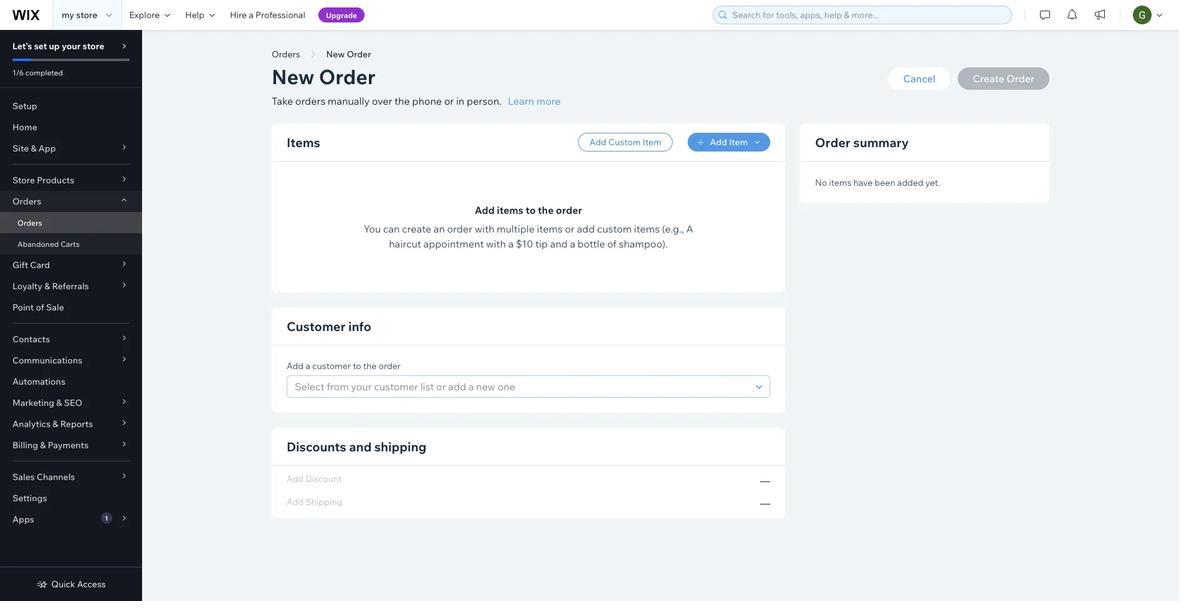Task type: describe. For each thing, give the bounding box(es) containing it.
products
[[37, 175, 74, 186]]

a right hire
[[249, 9, 254, 20]]

1 horizontal spatial order
[[447, 223, 473, 235]]

a left $10
[[509, 238, 514, 250]]

abandoned carts link
[[0, 233, 142, 254]]

discounts and shipping
[[287, 439, 427, 454]]

home
[[12, 122, 37, 133]]

1 — from the top
[[761, 475, 771, 487]]

communications
[[12, 355, 82, 366]]

the inside the new order take orders manually over the phone or in person. learn more
[[395, 95, 410, 107]]

add custom item
[[590, 137, 662, 147]]

1 vertical spatial and
[[349, 439, 372, 454]]

apps
[[12, 514, 34, 525]]

new order button
[[320, 45, 378, 64]]

marketing
[[12, 397, 54, 408]]

can
[[383, 223, 400, 235]]

1 vertical spatial with
[[486, 238, 506, 250]]

access
[[77, 579, 106, 590]]

bottle
[[578, 238, 605, 250]]

you
[[364, 223, 381, 235]]

abandoned carts
[[17, 239, 80, 249]]

orders for orders "link" at the top of the page
[[17, 218, 42, 227]]

over
[[372, 95, 393, 107]]

sidebar element
[[0, 30, 142, 601]]

a left customer on the bottom of the page
[[306, 360, 310, 371]]

add item button
[[688, 133, 771, 152]]

add for items
[[475, 204, 495, 216]]

custom
[[597, 223, 632, 235]]

in
[[456, 95, 465, 107]]

up
[[49, 41, 60, 51]]

cancel button
[[889, 67, 951, 90]]

new order take orders manually over the phone or in person. learn more
[[272, 64, 561, 107]]

settings
[[12, 493, 47, 504]]

contacts
[[12, 334, 50, 345]]

add a customer to the order
[[287, 360, 401, 371]]

to inside the add items to the order you can create an order with multiple items or add custom items (e.g., a haircut appointment with a $10 tip and a bottle of shampoo).
[[526, 204, 536, 216]]

let's set up your store
[[12, 41, 104, 51]]

sales
[[12, 471, 35, 482]]

payments
[[48, 440, 89, 451]]

order summary
[[816, 134, 909, 150]]

multiple
[[497, 223, 535, 235]]

added
[[898, 177, 924, 188]]

analytics & reports
[[12, 418, 93, 429]]

2 — from the top
[[761, 497, 771, 509]]

discounts
[[287, 439, 347, 454]]

automations link
[[0, 371, 142, 392]]

and inside the add items to the order you can create an order with multiple items or add custom items (e.g., a haircut appointment with a $10 tip and a bottle of shampoo).
[[550, 238, 568, 250]]

store inside sidebar element
[[83, 41, 104, 51]]

items up shampoo).
[[634, 223, 660, 235]]

& for billing
[[40, 440, 46, 451]]

card
[[30, 259, 50, 270]]

explore
[[129, 9, 160, 20]]

add item
[[710, 137, 748, 147]]

site
[[12, 143, 29, 154]]

upgrade button
[[319, 7, 365, 22]]

customer
[[312, 360, 351, 371]]

2 vertical spatial order
[[816, 134, 851, 150]]

phone
[[412, 95, 442, 107]]

shampoo).
[[619, 238, 668, 250]]

haircut
[[389, 238, 422, 250]]

automations
[[12, 376, 65, 387]]

sales channels button
[[0, 466, 142, 488]]

take
[[272, 95, 293, 107]]

add for item
[[710, 137, 728, 147]]

site & app button
[[0, 138, 142, 159]]

of inside the point of sale link
[[36, 302, 44, 313]]

(e.g.,
[[662, 223, 684, 235]]

more
[[537, 95, 561, 107]]

gift
[[12, 259, 28, 270]]

orders
[[295, 95, 326, 107]]

& for analytics
[[53, 418, 58, 429]]

orders for orders popup button
[[12, 196, 41, 207]]

abandoned
[[17, 239, 59, 249]]

quick
[[51, 579, 75, 590]]

orders for orders button
[[272, 49, 300, 60]]

cancel
[[904, 72, 936, 85]]

manually
[[328, 95, 370, 107]]

learn more link
[[508, 94, 561, 109]]

sale
[[46, 302, 64, 313]]

help button
[[178, 0, 223, 30]]

appointment
[[424, 238, 484, 250]]

orders button
[[266, 45, 307, 64]]

2 horizontal spatial order
[[556, 204, 583, 216]]

billing
[[12, 440, 38, 451]]

have
[[854, 177, 873, 188]]

0 horizontal spatial to
[[353, 360, 361, 371]]

app
[[39, 143, 56, 154]]

quick access button
[[36, 579, 106, 590]]

& for loyalty
[[44, 281, 50, 292]]

items right no
[[830, 177, 852, 188]]

add custom item button
[[579, 133, 673, 152]]

order for new order take orders manually over the phone or in person. learn more
[[319, 64, 376, 89]]

analytics & reports button
[[0, 413, 142, 435]]

add for a
[[287, 360, 304, 371]]

new for new order take orders manually over the phone or in person. learn more
[[272, 64, 315, 89]]

completed
[[25, 68, 63, 77]]

point of sale
[[12, 302, 64, 313]]

items up tip
[[537, 223, 563, 235]]

store products
[[12, 175, 74, 186]]



Task type: locate. For each thing, give the bounding box(es) containing it.
orders button
[[0, 191, 142, 212]]

1/6 completed
[[12, 68, 63, 77]]

orders down professional
[[272, 49, 300, 60]]

& right loyalty
[[44, 281, 50, 292]]

order down the upgrade button
[[347, 49, 371, 60]]

orders inside "link"
[[17, 218, 42, 227]]

sales channels
[[12, 471, 75, 482]]

of down custom
[[608, 238, 617, 250]]

orders
[[272, 49, 300, 60], [12, 196, 41, 207], [17, 218, 42, 227]]

store right the my on the top
[[76, 9, 97, 20]]

0 horizontal spatial the
[[363, 360, 377, 371]]

orders inside button
[[272, 49, 300, 60]]

new down orders button
[[272, 64, 315, 89]]

a left bottle
[[570, 238, 576, 250]]

1 vertical spatial order
[[319, 64, 376, 89]]

0 vertical spatial and
[[550, 238, 568, 250]]

& left seo
[[56, 397, 62, 408]]

new inside the new order take orders manually over the phone or in person. learn more
[[272, 64, 315, 89]]

0 vertical spatial or
[[444, 95, 454, 107]]

1 vertical spatial or
[[565, 223, 575, 235]]

a
[[687, 223, 694, 235]]

add
[[590, 137, 607, 147], [710, 137, 728, 147], [475, 204, 495, 216], [287, 360, 304, 371]]

2 vertical spatial the
[[363, 360, 377, 371]]

with left multiple
[[475, 223, 495, 235]]

loyalty & referrals button
[[0, 276, 142, 297]]

marketing & seo
[[12, 397, 82, 408]]

1 vertical spatial of
[[36, 302, 44, 313]]

Search for tools, apps, help & more... field
[[729, 6, 1008, 24]]

0 horizontal spatial of
[[36, 302, 44, 313]]

store
[[12, 175, 35, 186]]

let's
[[12, 41, 32, 51]]

0 vertical spatial of
[[608, 238, 617, 250]]

orders down store
[[12, 196, 41, 207]]

0 vertical spatial order
[[347, 49, 371, 60]]

& for site
[[31, 143, 37, 154]]

referrals
[[52, 281, 89, 292]]

0 vertical spatial with
[[475, 223, 495, 235]]

order right customer on the bottom of the page
[[379, 360, 401, 371]]

1 vertical spatial store
[[83, 41, 104, 51]]

2 horizontal spatial the
[[538, 204, 554, 216]]

& left the reports
[[53, 418, 58, 429]]

info
[[349, 318, 372, 334]]

1 vertical spatial —
[[761, 497, 771, 509]]

order inside button
[[347, 49, 371, 60]]

1 horizontal spatial to
[[526, 204, 536, 216]]

billing & payments button
[[0, 435, 142, 456]]

to up multiple
[[526, 204, 536, 216]]

0 horizontal spatial and
[[349, 439, 372, 454]]

orders inside popup button
[[12, 196, 41, 207]]

an
[[434, 223, 445, 235]]

order
[[347, 49, 371, 60], [319, 64, 376, 89], [816, 134, 851, 150]]

new down the upgrade button
[[327, 49, 345, 60]]

1 horizontal spatial the
[[395, 95, 410, 107]]

setup
[[12, 100, 37, 111]]

learn
[[508, 95, 535, 107]]

order for new order
[[347, 49, 371, 60]]

my store
[[62, 9, 97, 20]]

communications button
[[0, 350, 142, 371]]

or inside the add items to the order you can create an order with multiple items or add custom items (e.g., a haircut appointment with a $10 tip and a bottle of shampoo).
[[565, 223, 575, 235]]

2 vertical spatial order
[[379, 360, 401, 371]]

add for custom
[[590, 137, 607, 147]]

or left add
[[565, 223, 575, 235]]

& for marketing
[[56, 397, 62, 408]]

1 horizontal spatial item
[[730, 137, 748, 147]]

the inside the add items to the order you can create an order with multiple items or add custom items (e.g., a haircut appointment with a $10 tip and a bottle of shampoo).
[[538, 204, 554, 216]]

hire a professional link
[[223, 0, 313, 30]]

gift card button
[[0, 254, 142, 276]]

order up appointment
[[447, 223, 473, 235]]

1 item from the left
[[643, 137, 662, 147]]

contacts button
[[0, 329, 142, 350]]

loyalty & referrals
[[12, 281, 89, 292]]

1/6
[[12, 68, 24, 77]]

the right customer on the bottom of the page
[[363, 360, 377, 371]]

items
[[830, 177, 852, 188], [497, 204, 524, 216], [537, 223, 563, 235], [634, 223, 660, 235]]

yet.
[[926, 177, 941, 188]]

0 vertical spatial orders
[[272, 49, 300, 60]]

customer info
[[287, 318, 372, 334]]

billing & payments
[[12, 440, 89, 451]]

1 horizontal spatial new
[[327, 49, 345, 60]]

1 horizontal spatial of
[[608, 238, 617, 250]]

items up multiple
[[497, 204, 524, 216]]

order up add
[[556, 204, 583, 216]]

order up no
[[816, 134, 851, 150]]

or inside the new order take orders manually over the phone or in person. learn more
[[444, 95, 454, 107]]

0 vertical spatial order
[[556, 204, 583, 216]]

settings link
[[0, 488, 142, 509]]

professional
[[256, 9, 305, 20]]

your
[[62, 41, 81, 51]]

—
[[761, 475, 771, 487], [761, 497, 771, 509]]

the right over
[[395, 95, 410, 107]]

& right site
[[31, 143, 37, 154]]

with
[[475, 223, 495, 235], [486, 238, 506, 250]]

site & app
[[12, 143, 56, 154]]

order inside the new order take orders manually over the phone or in person. learn more
[[319, 64, 376, 89]]

1 vertical spatial order
[[447, 223, 473, 235]]

1 horizontal spatial and
[[550, 238, 568, 250]]

new order
[[327, 49, 371, 60]]

channels
[[37, 471, 75, 482]]

1 vertical spatial the
[[538, 204, 554, 216]]

Select from your customer list or add a new one field
[[291, 376, 753, 397]]

& right billing
[[40, 440, 46, 451]]

items
[[287, 134, 320, 150]]

0 horizontal spatial new
[[272, 64, 315, 89]]

shipping
[[375, 439, 427, 454]]

0 vertical spatial the
[[395, 95, 410, 107]]

upgrade
[[326, 10, 357, 20]]

0 vertical spatial to
[[526, 204, 536, 216]]

new for new order
[[327, 49, 345, 60]]

tip
[[536, 238, 548, 250]]

0 horizontal spatial item
[[643, 137, 662, 147]]

and
[[550, 238, 568, 250], [349, 439, 372, 454]]

analytics
[[12, 418, 51, 429]]

1 vertical spatial to
[[353, 360, 361, 371]]

1 vertical spatial orders
[[12, 196, 41, 207]]

summary
[[854, 134, 909, 150]]

reports
[[60, 418, 93, 429]]

customer
[[287, 318, 346, 334]]

or left in
[[444, 95, 454, 107]]

$10
[[516, 238, 533, 250]]

quick access
[[51, 579, 106, 590]]

loyalty
[[12, 281, 42, 292]]

2 vertical spatial orders
[[17, 218, 42, 227]]

orders up abandoned
[[17, 218, 42, 227]]

create
[[402, 223, 432, 235]]

new inside new order button
[[327, 49, 345, 60]]

2 item from the left
[[730, 137, 748, 147]]

of left sale
[[36, 302, 44, 313]]

seo
[[64, 397, 82, 408]]

gift card
[[12, 259, 50, 270]]

hire
[[230, 9, 247, 20]]

store products button
[[0, 170, 142, 191]]

add inside the add items to the order you can create an order with multiple items or add custom items (e.g., a haircut appointment with a $10 tip and a bottle of shampoo).
[[475, 204, 495, 216]]

1 horizontal spatial or
[[565, 223, 575, 235]]

and left shipping
[[349, 439, 372, 454]]

0 vertical spatial new
[[327, 49, 345, 60]]

setup link
[[0, 95, 142, 117]]

hire a professional
[[230, 9, 305, 20]]

item
[[643, 137, 662, 147], [730, 137, 748, 147]]

store right your
[[83, 41, 104, 51]]

of inside the add items to the order you can create an order with multiple items or add custom items (e.g., a haircut appointment with a $10 tip and a bottle of shampoo).
[[608, 238, 617, 250]]

add
[[577, 223, 595, 235]]

&
[[31, 143, 37, 154], [44, 281, 50, 292], [56, 397, 62, 408], [53, 418, 58, 429], [40, 440, 46, 451]]

1
[[105, 514, 108, 522]]

to right customer on the bottom of the page
[[353, 360, 361, 371]]

home link
[[0, 117, 142, 138]]

point
[[12, 302, 34, 313]]

been
[[875, 177, 896, 188]]

and right tip
[[550, 238, 568, 250]]

0 vertical spatial store
[[76, 9, 97, 20]]

point of sale link
[[0, 297, 142, 318]]

add items to the order you can create an order with multiple items or add custom items (e.g., a haircut appointment with a $10 tip and a bottle of shampoo).
[[364, 204, 694, 250]]

no
[[816, 177, 828, 188]]

my
[[62, 9, 74, 20]]

with down multiple
[[486, 238, 506, 250]]

0 horizontal spatial or
[[444, 95, 454, 107]]

marketing & seo button
[[0, 392, 142, 413]]

order
[[556, 204, 583, 216], [447, 223, 473, 235], [379, 360, 401, 371]]

0 vertical spatial —
[[761, 475, 771, 487]]

1 vertical spatial new
[[272, 64, 315, 89]]

a
[[249, 9, 254, 20], [509, 238, 514, 250], [570, 238, 576, 250], [306, 360, 310, 371]]

the
[[395, 95, 410, 107], [538, 204, 554, 216], [363, 360, 377, 371]]

the up tip
[[538, 204, 554, 216]]

order down new order button
[[319, 64, 376, 89]]

help
[[185, 9, 205, 20]]

0 horizontal spatial order
[[379, 360, 401, 371]]



